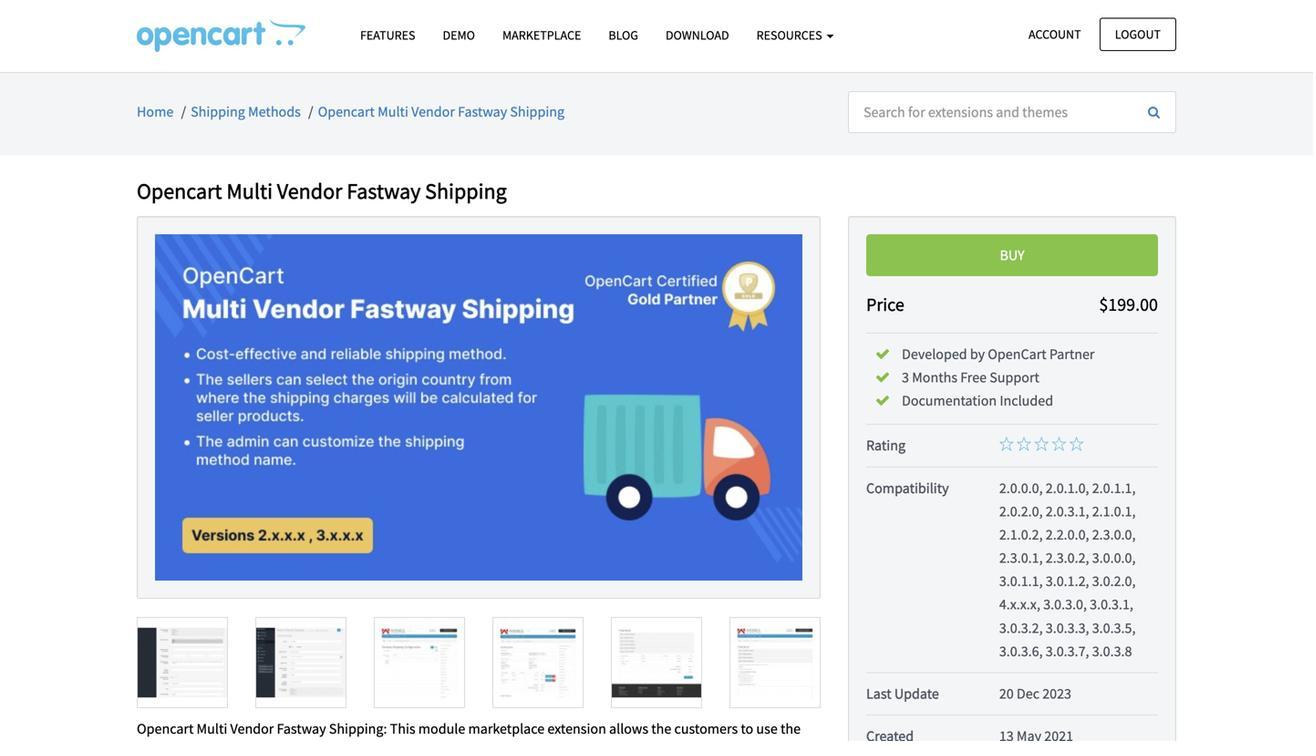 Task type: vqa. For each thing, say whether or not it's contained in the screenshot.
OpenCart - Showcase "image"
no



Task type: locate. For each thing, give the bounding box(es) containing it.
0 horizontal spatial the
[[652, 720, 672, 738]]

star light o image
[[1017, 437, 1032, 452], [1035, 437, 1049, 452], [1070, 437, 1084, 452]]

2 vertical spatial fastway
[[277, 720, 326, 738]]

last update
[[867, 685, 939, 703]]

20
[[1000, 685, 1014, 703]]

star light o image
[[1000, 437, 1014, 452], [1052, 437, 1067, 452]]

0 vertical spatial vendor
[[411, 103, 455, 121]]

2 vertical spatial multi
[[197, 720, 227, 738]]

module
[[419, 720, 466, 738]]

3.0.3.2,
[[1000, 619, 1043, 637]]

2.0.2.0,
[[1000, 502, 1043, 521]]

1 horizontal spatial star light o image
[[1052, 437, 1067, 452]]

buy button
[[867, 234, 1159, 276]]

star light o image up the 2.0.0.0,
[[1000, 437, 1014, 452]]

2 vertical spatial vendor
[[230, 720, 274, 738]]

opencart multi vendor fastway shipping
[[318, 103, 565, 121], [137, 178, 507, 205]]

2 star light o image from the left
[[1052, 437, 1067, 452]]

shipping methods
[[191, 103, 301, 121]]

1 horizontal spatial shipping
[[425, 178, 507, 205]]

2.1.0.2,
[[1000, 526, 1043, 544]]

0 horizontal spatial star light o image
[[1017, 437, 1032, 452]]

the right use
[[781, 720, 801, 738]]

partner
[[1050, 345, 1095, 363]]

shipping down opencart multi vendor fastway shipping link
[[425, 178, 507, 205]]

1 horizontal spatial the
[[781, 720, 801, 738]]

0 vertical spatial opencart multi vendor fastway shipping
[[318, 103, 565, 121]]

buy
[[1000, 246, 1025, 264]]

support
[[990, 369, 1040, 387]]

documentation
[[902, 392, 997, 410]]

shipping:
[[329, 720, 387, 738]]

multi
[[378, 103, 409, 121], [227, 178, 273, 205], [197, 720, 227, 738]]

1 the from the left
[[652, 720, 672, 738]]

1 horizontal spatial fastway
[[347, 178, 421, 205]]

account
[[1029, 26, 1082, 42]]

3.0.3.3,
[[1046, 619, 1090, 637]]

vendor
[[411, 103, 455, 121], [277, 178, 342, 205], [230, 720, 274, 738]]

demo link
[[429, 19, 489, 51]]

2 vertical spatial opencart
[[137, 720, 194, 738]]

0 vertical spatial opencart
[[318, 103, 375, 121]]

demo
[[443, 27, 475, 43]]

the right allows
[[652, 720, 672, 738]]

1 vertical spatial opencart multi vendor fastway shipping
[[137, 178, 507, 205]]

the
[[652, 720, 672, 738], [781, 720, 801, 738]]

3.0.3.8
[[1093, 643, 1132, 661]]

1 vertical spatial vendor
[[277, 178, 342, 205]]

0 vertical spatial fastway
[[458, 103, 507, 121]]

this
[[390, 720, 416, 738]]

fastway
[[458, 103, 507, 121], [347, 178, 421, 205], [277, 720, 326, 738]]

1 horizontal spatial vendor
[[277, 178, 342, 205]]

0 horizontal spatial vendor
[[230, 720, 274, 738]]

shipping
[[191, 103, 245, 121], [510, 103, 565, 121], [425, 178, 507, 205]]

0 horizontal spatial star light o image
[[1000, 437, 1014, 452]]

opencart
[[318, 103, 375, 121], [137, 178, 222, 205], [137, 720, 194, 738]]

rating
[[867, 437, 906, 455]]

3 star light o image from the left
[[1070, 437, 1084, 452]]

download
[[666, 27, 729, 43]]

shipping left methods
[[191, 103, 245, 121]]

3
[[902, 369, 909, 387]]

home
[[137, 103, 174, 121]]

2.0.0.0, 2.0.1.0, 2.0.1.1, 2.0.2.0, 2.0.3.1, 2.1.0.1, 2.1.0.2, 2.2.0.0, 2.3.0.0, 2.3.0.1, 2.3.0.2, 3.0.0.0, 3.0.1.1, 3.0.1.2, 3.0.2.0, 4.x.x.x, 3.0.3.0, 3.0.3.1, 3.0.3.2, 3.0.3.3, 3.0.3.5, 3.0.3.6, 3.0.3.7, 3.0.3.8
[[1000, 479, 1136, 661]]

1 star light o image from the left
[[1017, 437, 1032, 452]]

marketplace link
[[489, 19, 595, 51]]

included
[[1000, 392, 1054, 410]]

logout link
[[1100, 18, 1177, 51]]

use
[[757, 720, 778, 738]]

shipping methods link
[[191, 103, 301, 121]]

3.0.3.1,
[[1090, 596, 1134, 614]]

1 horizontal spatial star light o image
[[1035, 437, 1049, 452]]

2 horizontal spatial star light o image
[[1070, 437, 1084, 452]]

blog link
[[595, 19, 652, 51]]

3.0.1.1,
[[1000, 573, 1043, 591]]

2 horizontal spatial fastway
[[458, 103, 507, 121]]

star light o image up 2.0.1.0,
[[1052, 437, 1067, 452]]

3.0.3.6,
[[1000, 643, 1043, 661]]

last
[[867, 685, 892, 703]]

compatibility
[[867, 479, 949, 497]]

0 horizontal spatial fastway
[[277, 720, 326, 738]]

shipping down marketplace link at the top of the page
[[510, 103, 565, 121]]

3.0.1.2,
[[1046, 573, 1090, 591]]



Task type: describe. For each thing, give the bounding box(es) containing it.
blog
[[609, 27, 638, 43]]

to
[[741, 720, 754, 738]]

resources link
[[743, 19, 848, 51]]

price
[[867, 293, 905, 316]]

2 horizontal spatial shipping
[[510, 103, 565, 121]]

months
[[912, 369, 958, 387]]

1 vertical spatial opencart
[[137, 178, 222, 205]]

$199.00
[[1100, 293, 1158, 316]]

developed
[[902, 345, 968, 363]]

2.0.3.1,
[[1046, 502, 1090, 521]]

1 vertical spatial multi
[[227, 178, 273, 205]]

2.3.0.0,
[[1093, 526, 1136, 544]]

allows
[[609, 720, 649, 738]]

methods
[[248, 103, 301, 121]]

dec
[[1017, 685, 1040, 703]]

1 vertical spatial fastway
[[347, 178, 421, 205]]

features
[[360, 27, 416, 43]]

0 horizontal spatial shipping
[[191, 103, 245, 121]]

3.0.3.7,
[[1046, 643, 1090, 661]]

home link
[[137, 103, 174, 121]]

2.3.0.1,
[[1000, 549, 1043, 567]]

3.0.3.5,
[[1093, 619, 1136, 637]]

3.0.3.0,
[[1044, 596, 1087, 614]]

3.0.0.0,
[[1093, 549, 1136, 567]]

opencart multi vendor fastway shipping link
[[318, 103, 565, 121]]

4.x.x.x,
[[1000, 596, 1041, 614]]

extension
[[548, 720, 606, 738]]

opencart inside opencart multi vendor fastway shipping: this module marketplace extension allows the customers to use the
[[137, 720, 194, 738]]

Search for extensions and themes text field
[[848, 91, 1134, 133]]

opencart multi vendor fastway shipping image
[[155, 234, 803, 581]]

2.1.0.1,
[[1093, 502, 1136, 521]]

opencart multi vendor fastway shipping: this module marketplace extension allows the customers to use the
[[137, 720, 801, 742]]

marketplace
[[503, 27, 581, 43]]

free
[[961, 369, 987, 387]]

2023
[[1043, 685, 1072, 703]]

by
[[970, 345, 985, 363]]

2 the from the left
[[781, 720, 801, 738]]

opencart - opencart multi vendor fastway shipping image
[[137, 19, 306, 52]]

fastway inside opencart multi vendor fastway shipping: this module marketplace extension allows the customers to use the
[[277, 720, 326, 738]]

customers
[[675, 720, 738, 738]]

marketplace
[[468, 720, 545, 738]]

download link
[[652, 19, 743, 51]]

2.0.1.0,
[[1046, 479, 1090, 497]]

20 dec 2023
[[1000, 685, 1072, 703]]

2 horizontal spatial vendor
[[411, 103, 455, 121]]

2.0.0.0,
[[1000, 479, 1043, 497]]

logout
[[1115, 26, 1161, 42]]

developed by opencart partner 3 months free support documentation included
[[902, 345, 1095, 410]]

resources
[[757, 27, 825, 43]]

2.3.0.2,
[[1046, 549, 1090, 567]]

update
[[895, 685, 939, 703]]

3.0.2.0,
[[1093, 573, 1136, 591]]

search image
[[1148, 106, 1160, 118]]

multi inside opencart multi vendor fastway shipping: this module marketplace extension allows the customers to use the
[[197, 720, 227, 738]]

features link
[[347, 19, 429, 51]]

vendor inside opencart multi vendor fastway shipping: this module marketplace extension allows the customers to use the
[[230, 720, 274, 738]]

2.2.0.0,
[[1046, 526, 1090, 544]]

2.0.1.1,
[[1093, 479, 1136, 497]]

2 star light o image from the left
[[1035, 437, 1049, 452]]

0 vertical spatial multi
[[378, 103, 409, 121]]

account link
[[1014, 18, 1097, 51]]

opencart
[[988, 345, 1047, 363]]

1 star light o image from the left
[[1000, 437, 1014, 452]]



